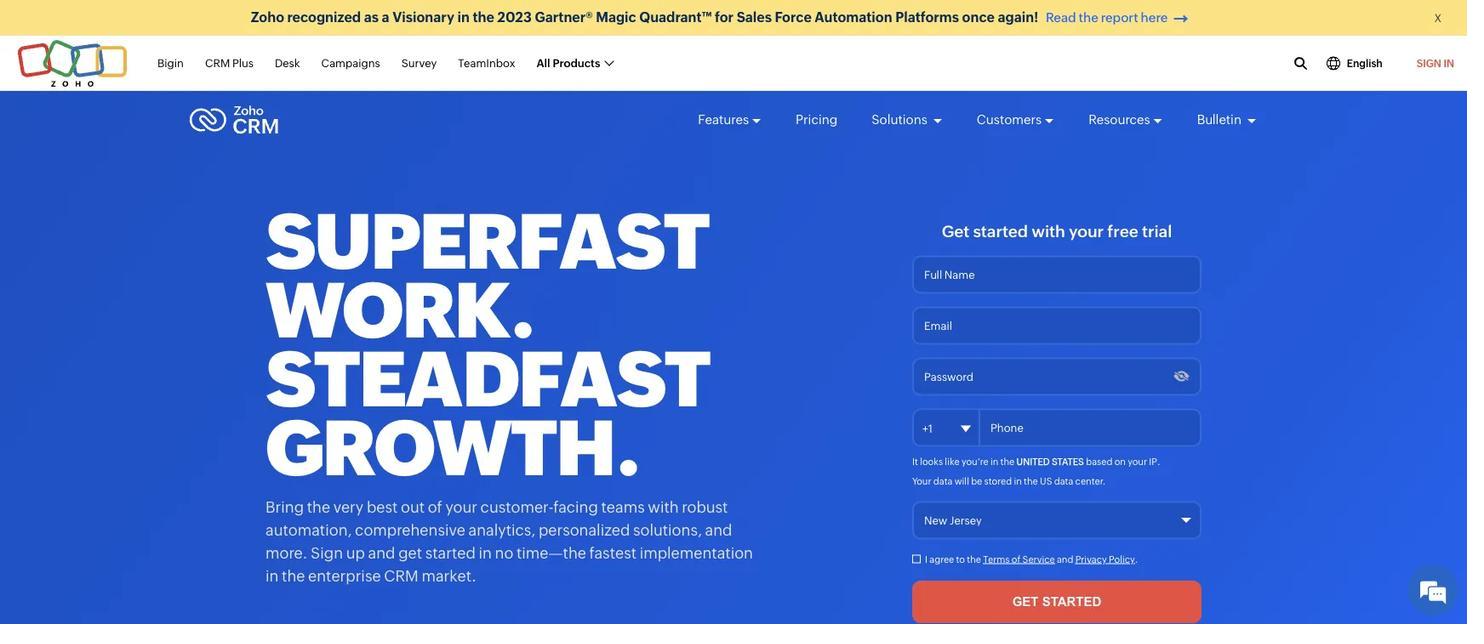 Task type: vqa. For each thing, say whether or not it's contained in the screenshot.
end at left bottom
no



Task type: locate. For each thing, give the bounding box(es) containing it.
0 horizontal spatial data
[[934, 476, 953, 487]]

with up solutions,
[[648, 499, 679, 516]]

Enter your phone number text field
[[913, 409, 1202, 447]]

sales
[[737, 9, 772, 25]]

of right "terms"
[[1012, 555, 1021, 565]]

data left will
[[934, 476, 953, 487]]

bigin
[[157, 57, 184, 70]]

solutions
[[872, 112, 930, 127]]

resources link
[[1089, 97, 1163, 143]]

0 vertical spatial started
[[973, 223, 1028, 241]]

all products link
[[537, 47, 613, 79]]

will
[[955, 476, 969, 487]]

1 vertical spatial your
[[1128, 457, 1147, 467]]

2023
[[497, 9, 532, 25]]

your left free
[[1069, 223, 1104, 241]]

and left privacy
[[1057, 555, 1074, 565]]

your
[[1069, 223, 1104, 241], [1128, 457, 1147, 467], [446, 499, 478, 516]]

1 vertical spatial crm
[[384, 568, 419, 585]]

0 horizontal spatial with
[[648, 499, 679, 516]]

out
[[401, 499, 425, 516]]

to
[[956, 555, 965, 565]]

data
[[934, 476, 953, 487], [1054, 476, 1074, 487]]

implementation
[[640, 545, 753, 562]]

service
[[1023, 555, 1055, 565]]

1 data from the left
[[934, 476, 953, 487]]

in
[[458, 9, 470, 25], [991, 457, 999, 467], [1014, 476, 1022, 487], [479, 545, 492, 562], [266, 568, 279, 585]]

a
[[382, 9, 390, 25]]

0 vertical spatial crm
[[205, 57, 230, 70]]

recognized
[[287, 9, 361, 25]]

0 vertical spatial your
[[1069, 223, 1104, 241]]

crm down get
[[384, 568, 419, 585]]

campaigns link
[[321, 47, 380, 79]]

your for steadfast
[[446, 499, 478, 516]]

be
[[971, 476, 983, 487]]

your
[[913, 476, 932, 487]]

it looks like you're in the united states based on your ip .
[[913, 457, 1161, 467]]

comprehensive
[[355, 522, 465, 539]]

resources
[[1089, 112, 1151, 127]]

pricing link
[[796, 97, 838, 143]]

with inside the superfast work. steadfast growth. bring the very best out of your customer-facing teams with robust automation, comprehensive analytics, personalized solutions, and more. sign up and get started in no time—the fastest implementation in the enterprise crm market.
[[648, 499, 679, 516]]

the right read
[[1079, 10, 1099, 25]]

your data will be stored in the us data center.
[[913, 476, 1106, 487]]

it
[[913, 457, 918, 467]]

again!
[[998, 9, 1039, 25]]

of inside the superfast work. steadfast growth. bring the very best out of your customer-facing teams with robust automation, comprehensive analytics, personalized solutions, and more. sign up and get started in no time—the fastest implementation in the enterprise crm market.
[[428, 499, 443, 516]]

features
[[698, 112, 749, 127]]

work.
[[266, 267, 534, 355]]

0 vertical spatial .
[[1158, 457, 1161, 467]]

your up analytics,
[[446, 499, 478, 516]]

sign in link
[[1404, 47, 1468, 80]]

1 horizontal spatial of
[[1012, 555, 1021, 565]]

zoho recognized as a visionary in the 2023 gartner® magic quadrant™ for sales force automation platforms once again! read the report here
[[251, 9, 1168, 25]]

0 vertical spatial of
[[428, 499, 443, 516]]

0 horizontal spatial started
[[425, 545, 476, 562]]

here
[[1141, 10, 1168, 25]]

1 horizontal spatial your
[[1069, 223, 1104, 241]]

read the report here link
[[1042, 10, 1191, 26]]

. right privacy
[[1135, 555, 1138, 565]]

crm left plus on the left
[[205, 57, 230, 70]]

. right on
[[1158, 457, 1161, 467]]

your for like
[[1128, 457, 1147, 467]]

your left ip
[[1128, 457, 1147, 467]]

started up market.
[[425, 545, 476, 562]]

states
[[1052, 457, 1084, 467]]

privacy
[[1076, 555, 1107, 565]]

report
[[1101, 10, 1139, 25]]

your inside the superfast work. steadfast growth. bring the very best out of your customer-facing teams with robust automation, comprehensive analytics, personalized solutions, and more. sign up and get started in no time—the fastest implementation in the enterprise crm market.
[[446, 499, 478, 516]]

2 vertical spatial your
[[446, 499, 478, 516]]

1 horizontal spatial crm
[[384, 568, 419, 585]]

more.
[[266, 545, 308, 562]]

the down more.
[[282, 568, 305, 585]]

the
[[473, 9, 494, 25], [1079, 10, 1099, 25], [1001, 457, 1015, 467], [1024, 476, 1038, 487], [307, 499, 330, 516], [967, 555, 981, 565], [282, 568, 305, 585]]

of right out
[[428, 499, 443, 516]]

x
[[1435, 12, 1442, 25]]

None submit
[[913, 581, 1202, 624]]

crm plus
[[205, 57, 254, 70]]

+1
[[923, 423, 933, 436]]

1 horizontal spatial with
[[1032, 223, 1066, 241]]

2 horizontal spatial and
[[1057, 555, 1074, 565]]

and right "up"
[[368, 545, 395, 562]]

with up enter your name text box
[[1032, 223, 1066, 241]]

data right "us"
[[1054, 476, 1074, 487]]

of
[[428, 499, 443, 516], [1012, 555, 1021, 565]]

solutions link
[[872, 97, 943, 143]]

started
[[973, 223, 1028, 241], [425, 545, 476, 562]]

1 horizontal spatial data
[[1054, 476, 1074, 487]]

no
[[495, 545, 514, 562]]

1 vertical spatial .
[[1135, 555, 1138, 565]]

1 vertical spatial with
[[648, 499, 679, 516]]

teaminbox
[[458, 57, 515, 70]]

0 horizontal spatial of
[[428, 499, 443, 516]]

agree
[[930, 555, 954, 565]]

2 horizontal spatial your
[[1128, 457, 1147, 467]]

trial
[[1142, 223, 1172, 241]]

and down robust
[[705, 522, 732, 539]]

in
[[1444, 57, 1455, 69]]

zoho crm logo image
[[189, 101, 279, 139]]

crm
[[205, 57, 230, 70], [384, 568, 419, 585]]

1 vertical spatial started
[[425, 545, 476, 562]]

with
[[1032, 223, 1066, 241], [648, 499, 679, 516]]

the left 2023
[[473, 9, 494, 25]]

1 vertical spatial of
[[1012, 555, 1021, 565]]

you're
[[962, 457, 989, 467]]

crm plus link
[[205, 47, 254, 79]]

0 horizontal spatial your
[[446, 499, 478, 516]]

in right you're
[[991, 457, 999, 467]]

english
[[1347, 57, 1383, 69]]

personalized
[[539, 522, 630, 539]]

started right get
[[973, 223, 1028, 241]]



Task type: describe. For each thing, give the bounding box(es) containing it.
free
[[1108, 223, 1139, 241]]

features link
[[698, 97, 762, 143]]

teaminbox link
[[458, 47, 515, 79]]

like
[[945, 457, 960, 467]]

1 horizontal spatial and
[[705, 522, 732, 539]]

Enter your email text field
[[913, 307, 1202, 345]]

very
[[333, 499, 364, 516]]

2 data from the left
[[1054, 476, 1074, 487]]

fastest
[[590, 545, 637, 562]]

automation,
[[266, 522, 352, 539]]

growth.
[[266, 405, 640, 493]]

quadrant™
[[639, 9, 712, 25]]

solutions,
[[633, 522, 702, 539]]

force
[[775, 9, 812, 25]]

read
[[1046, 10, 1076, 25]]

0 vertical spatial with
[[1032, 223, 1066, 241]]

in right visionary
[[458, 9, 470, 25]]

robust
[[682, 499, 728, 516]]

desk
[[275, 57, 300, 70]]

1 horizontal spatial started
[[973, 223, 1028, 241]]

superfast
[[266, 198, 709, 286]]

for
[[715, 9, 734, 25]]

ip
[[1149, 457, 1158, 467]]

on
[[1115, 457, 1126, 467]]

Enter password for your account password field
[[913, 358, 1202, 396]]

0 horizontal spatial crm
[[205, 57, 230, 70]]

crm inside the superfast work. steadfast growth. bring the very best out of your customer-facing teams with robust automation, comprehensive analytics, personalized solutions, and more. sign up and get started in no time—the fastest implementation in the enterprise crm market.
[[384, 568, 419, 585]]

the right to
[[967, 555, 981, 565]]

sign
[[1417, 57, 1442, 69]]

facing
[[553, 499, 598, 516]]

get
[[399, 545, 422, 562]]

analytics,
[[469, 522, 536, 539]]

i agree to the terms of service and privacy policy .
[[925, 555, 1138, 565]]

privacy policy link
[[1076, 555, 1135, 565]]

pricing
[[796, 112, 838, 127]]

products
[[553, 57, 600, 70]]

survey link
[[402, 47, 437, 79]]

Enter your name text field
[[913, 256, 1202, 294]]

visionary
[[393, 9, 455, 25]]

sign
[[311, 545, 343, 562]]

up
[[346, 545, 365, 562]]

gartner®
[[535, 9, 593, 25]]

1 horizontal spatial .
[[1158, 457, 1161, 467]]

united
[[1017, 457, 1050, 467]]

customer-
[[481, 499, 554, 516]]

0 horizontal spatial .
[[1135, 555, 1138, 565]]

center.
[[1076, 476, 1106, 487]]

in down more.
[[266, 568, 279, 585]]

started inside the superfast work. steadfast growth. bring the very best out of your customer-facing teams with robust automation, comprehensive analytics, personalized solutions, and more. sign up and get started in no time—the fastest implementation in the enterprise crm market.
[[425, 545, 476, 562]]

automation
[[815, 9, 893, 25]]

in left no
[[479, 545, 492, 562]]

bigin link
[[157, 47, 184, 79]]

the up your data will be stored in the us data center.
[[1001, 457, 1015, 467]]

the inside zoho recognized as a visionary in the 2023 gartner® magic quadrant™ for sales force automation platforms once again! read the report here
[[1079, 10, 1099, 25]]

zoho
[[251, 9, 284, 25]]

the left "us"
[[1024, 476, 1038, 487]]

bring
[[266, 499, 304, 516]]

bulletin link
[[1197, 97, 1257, 143]]

in right stored
[[1014, 476, 1022, 487]]

customers
[[977, 112, 1042, 127]]

get started with your free trial
[[942, 223, 1172, 241]]

get
[[942, 223, 970, 241]]

enterprise
[[308, 568, 381, 585]]

once
[[962, 9, 995, 25]]

teams
[[601, 499, 645, 516]]

plus
[[232, 57, 254, 70]]

campaigns
[[321, 57, 380, 70]]

policy
[[1109, 555, 1135, 565]]

0 horizontal spatial and
[[368, 545, 395, 562]]

us
[[1040, 476, 1053, 487]]

time—the
[[517, 545, 586, 562]]

terms of service link
[[983, 555, 1055, 565]]

magic
[[596, 9, 636, 25]]

i
[[925, 555, 928, 565]]

all
[[537, 57, 550, 70]]

as
[[364, 9, 379, 25]]

looks
[[920, 457, 943, 467]]

sign in
[[1417, 57, 1455, 69]]

the up automation,
[[307, 499, 330, 516]]

desk link
[[275, 47, 300, 79]]

best
[[367, 499, 398, 516]]

platforms
[[896, 9, 959, 25]]

survey
[[402, 57, 437, 70]]

stored
[[984, 476, 1012, 487]]

bulletin
[[1197, 112, 1244, 127]]

market.
[[422, 568, 477, 585]]

superfast work. steadfast growth. bring the very best out of your customer-facing teams with robust automation, comprehensive analytics, personalized solutions, and more. sign up and get started in no time—the fastest implementation in the enterprise crm market.
[[266, 198, 753, 585]]



